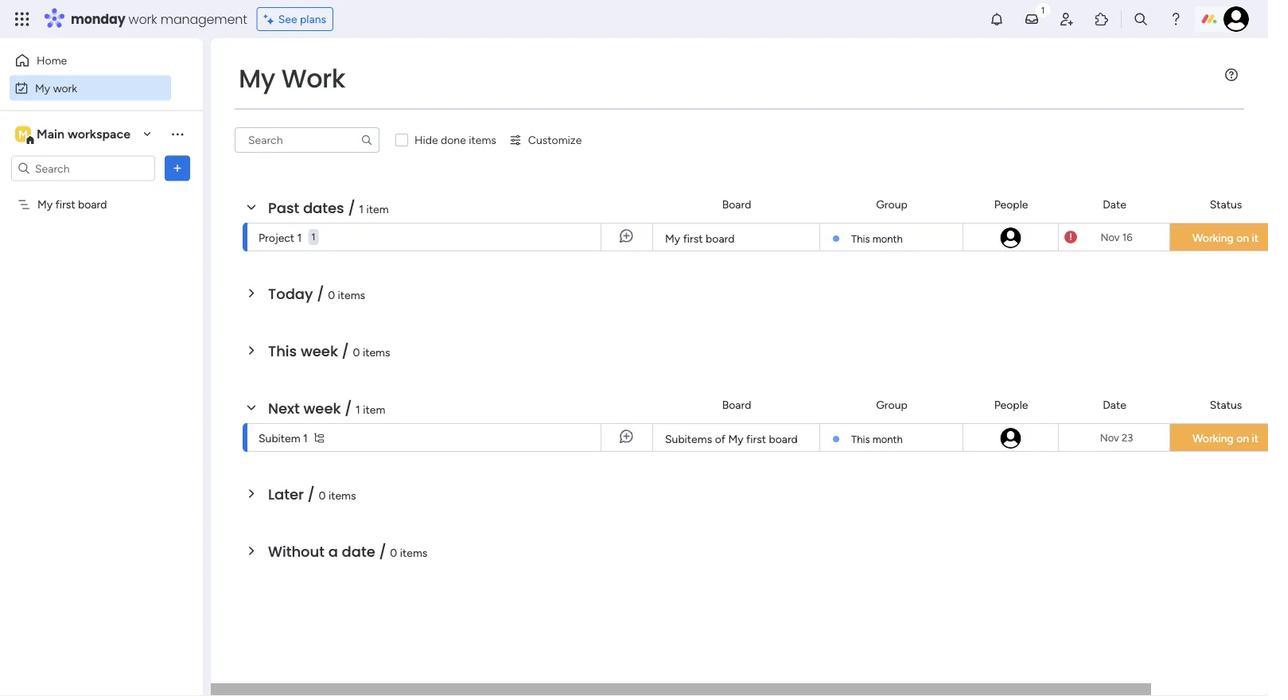 Task type: vqa. For each thing, say whether or not it's contained in the screenshot.
& for efficiency
no



Task type: describe. For each thing, give the bounding box(es) containing it.
inbox image
[[1024, 11, 1040, 27]]

see plans button
[[257, 7, 333, 31]]

0 inside today / 0 items
[[328, 288, 335, 302]]

nov 16
[[1101, 231, 1133, 243]]

v2 overdue deadline image
[[1065, 230, 1077, 245]]

2 vertical spatial john smith image
[[999, 426, 1023, 450]]

v2 subitems open image
[[314, 433, 324, 443]]

group for past dates /
[[876, 198, 908, 211]]

1 image
[[1036, 1, 1050, 19]]

my first board list box
[[0, 188, 203, 433]]

without a date / 0 items
[[268, 541, 428, 562]]

my work button
[[10, 75, 171, 101]]

1 vertical spatial my first board
[[665, 232, 735, 245]]

2 this month from the top
[[851, 433, 903, 446]]

of
[[715, 432, 726, 446]]

1 working on it from the top
[[1193, 231, 1259, 245]]

hide
[[415, 133, 438, 147]]

search everything image
[[1133, 11, 1149, 27]]

my first board inside list box
[[37, 198, 107, 211]]

invite members image
[[1059, 11, 1075, 27]]

status for next week /
[[1210, 398, 1242, 412]]

16
[[1123, 231, 1133, 243]]

people for next week /
[[994, 398, 1028, 412]]

nov for nov 23
[[1100, 431, 1119, 444]]

1 it from the top
[[1252, 231, 1259, 245]]

items inside the without a date / 0 items
[[400, 546, 428, 559]]

next week / 1 item
[[268, 398, 385, 419]]

week for next
[[303, 398, 341, 419]]

board inside my first board link
[[706, 232, 735, 245]]

board for next week /
[[722, 398, 751, 412]]

Search in workspace field
[[33, 159, 133, 177]]

1 vertical spatial this
[[268, 341, 297, 361]]

items inside this week / 0 items
[[363, 345, 390, 359]]

items inside later / 0 items
[[329, 489, 356, 502]]

board inside my first board list box
[[78, 198, 107, 211]]

next
[[268, 398, 300, 419]]

today / 0 items
[[268, 284, 365, 304]]

date for past dates /
[[1103, 198, 1127, 211]]

see
[[278, 12, 297, 26]]

items right done on the top
[[469, 133, 496, 147]]

project
[[259, 231, 295, 244]]

23
[[1122, 431, 1133, 444]]

board for past dates /
[[722, 198, 751, 211]]

dates
[[303, 198, 344, 218]]

subitems
[[665, 432, 712, 446]]

0 vertical spatial john smith image
[[1224, 6, 1249, 32]]

search image
[[360, 134, 373, 146]]

menu image
[[1225, 68, 1238, 81]]

subitems of my first board link
[[663, 424, 810, 453]]

home button
[[10, 48, 171, 73]]

apps image
[[1094, 11, 1110, 27]]

2 on from the top
[[1237, 432, 1249, 445]]

/ down this week / 0 items
[[345, 398, 352, 419]]

a
[[328, 541, 338, 562]]

date
[[342, 541, 375, 562]]

my first board link
[[663, 224, 810, 252]]

0 inside later / 0 items
[[319, 489, 326, 502]]

status for past dates /
[[1210, 198, 1242, 211]]

nov for nov 16
[[1101, 231, 1120, 243]]

past dates / 1 item
[[268, 198, 389, 218]]

home
[[37, 54, 67, 67]]

workspace
[[68, 127, 130, 142]]

Filter dashboard by text search field
[[235, 127, 380, 153]]



Task type: locate. For each thing, give the bounding box(es) containing it.
john smith image
[[1224, 6, 1249, 32], [999, 226, 1023, 250], [999, 426, 1023, 450]]

1 inside next week / 1 item
[[356, 403, 360, 416]]

1 status from the top
[[1210, 198, 1242, 211]]

date up nov 23
[[1103, 398, 1127, 412]]

later / 0 items
[[268, 484, 356, 504]]

work
[[129, 10, 157, 28], [53, 81, 77, 95]]

1 right dates
[[359, 202, 364, 216]]

2 status from the top
[[1210, 398, 1242, 412]]

2 date from the top
[[1103, 398, 1127, 412]]

working
[[1193, 231, 1234, 245], [1193, 432, 1234, 445]]

None search field
[[235, 127, 380, 153]]

0 vertical spatial status
[[1210, 198, 1242, 211]]

1 vertical spatial first
[[683, 232, 703, 245]]

subitem
[[259, 431, 300, 445]]

month
[[873, 232, 903, 245], [873, 433, 903, 446]]

0 vertical spatial first
[[55, 198, 75, 211]]

select product image
[[14, 11, 30, 27]]

this
[[851, 232, 870, 245], [268, 341, 297, 361], [851, 433, 870, 446]]

0
[[328, 288, 335, 302], [353, 345, 360, 359], [319, 489, 326, 502], [390, 546, 397, 559]]

0 vertical spatial this
[[851, 232, 870, 245]]

first inside list box
[[55, 198, 75, 211]]

2 vertical spatial this
[[851, 433, 870, 446]]

monday
[[71, 10, 125, 28]]

1 horizontal spatial my first board
[[665, 232, 735, 245]]

items right date
[[400, 546, 428, 559]]

0 right date
[[390, 546, 397, 559]]

1 vertical spatial group
[[876, 398, 908, 412]]

0 vertical spatial month
[[873, 232, 903, 245]]

my first board
[[37, 198, 107, 211], [665, 232, 735, 245]]

1 on from the top
[[1237, 231, 1249, 245]]

2 group from the top
[[876, 398, 908, 412]]

2 it from the top
[[1252, 432, 1259, 445]]

my work
[[35, 81, 77, 95]]

people for past dates /
[[994, 198, 1028, 211]]

0 horizontal spatial work
[[53, 81, 77, 95]]

this week / 0 items
[[268, 341, 390, 361]]

week up 'v2 subitems open' image
[[303, 398, 341, 419]]

item for next week /
[[363, 403, 385, 416]]

workspace selection element
[[15, 125, 133, 145]]

1 down this week / 0 items
[[356, 403, 360, 416]]

plans
[[300, 12, 326, 26]]

item right dates
[[366, 202, 389, 216]]

2 month from the top
[[873, 433, 903, 446]]

item
[[366, 202, 389, 216], [363, 403, 385, 416]]

0 vertical spatial work
[[129, 10, 157, 28]]

my work
[[239, 61, 345, 96]]

1 date from the top
[[1103, 198, 1127, 211]]

1 vertical spatial on
[[1237, 432, 1249, 445]]

0 up next week / 1 item
[[353, 345, 360, 359]]

1 vertical spatial it
[[1252, 432, 1259, 445]]

1 vertical spatial board
[[722, 398, 751, 412]]

1 vertical spatial work
[[53, 81, 77, 95]]

m
[[18, 127, 28, 141]]

0 vertical spatial this month
[[851, 232, 903, 245]]

options image
[[169, 160, 185, 176]]

1 horizontal spatial first
[[683, 232, 703, 245]]

monday work management
[[71, 10, 247, 28]]

0 vertical spatial it
[[1252, 231, 1259, 245]]

0 vertical spatial working
[[1193, 231, 1234, 245]]

/ right date
[[379, 541, 386, 562]]

1 group from the top
[[876, 198, 908, 211]]

1 horizontal spatial work
[[129, 10, 157, 28]]

item inside past dates / 1 item
[[366, 202, 389, 216]]

nov 23
[[1100, 431, 1133, 444]]

workspace image
[[15, 125, 31, 143]]

1 vertical spatial date
[[1103, 398, 1127, 412]]

first
[[55, 198, 75, 211], [683, 232, 703, 245], [746, 432, 766, 446]]

0 vertical spatial nov
[[1101, 231, 1120, 243]]

0 horizontal spatial first
[[55, 198, 75, 211]]

1 vertical spatial week
[[303, 398, 341, 419]]

0 vertical spatial item
[[366, 202, 389, 216]]

date up nov 16
[[1103, 198, 1127, 211]]

/
[[348, 198, 355, 218], [317, 284, 324, 304], [342, 341, 349, 361], [345, 398, 352, 419], [308, 484, 315, 504], [379, 541, 386, 562]]

1 people from the top
[[994, 198, 1028, 211]]

2 vertical spatial first
[[746, 432, 766, 446]]

/ right the today
[[317, 284, 324, 304]]

0 horizontal spatial board
[[78, 198, 107, 211]]

it
[[1252, 231, 1259, 245], [1252, 432, 1259, 445]]

1 month from the top
[[873, 232, 903, 245]]

help image
[[1168, 11, 1184, 27]]

board
[[722, 198, 751, 211], [722, 398, 751, 412]]

1 left the 1 button
[[297, 231, 302, 244]]

1 left 'v2 subitems open' image
[[303, 431, 308, 445]]

items up next week / 1 item
[[363, 345, 390, 359]]

1 inside past dates / 1 item
[[359, 202, 364, 216]]

1
[[359, 202, 364, 216], [297, 231, 302, 244], [311, 231, 315, 243], [356, 403, 360, 416], [303, 431, 308, 445]]

0 vertical spatial on
[[1237, 231, 1249, 245]]

week down today / 0 items
[[301, 341, 338, 361]]

past
[[268, 198, 299, 218]]

status
[[1210, 198, 1242, 211], [1210, 398, 1242, 412]]

subitems of my first board
[[665, 432, 798, 446]]

main workspace
[[37, 127, 130, 142]]

notifications image
[[989, 11, 1005, 27]]

0 inside this week / 0 items
[[353, 345, 360, 359]]

date for next week /
[[1103, 398, 1127, 412]]

/ right dates
[[348, 198, 355, 218]]

items up this week / 0 items
[[338, 288, 365, 302]]

0 vertical spatial date
[[1103, 198, 1127, 211]]

nov
[[1101, 231, 1120, 243], [1100, 431, 1119, 444]]

1 working from the top
[[1193, 231, 1234, 245]]

people
[[994, 198, 1028, 211], [994, 398, 1028, 412]]

0 vertical spatial board
[[78, 198, 107, 211]]

1 down dates
[[311, 231, 315, 243]]

nov left 23
[[1100, 431, 1119, 444]]

1 vertical spatial month
[[873, 433, 903, 446]]

working on it
[[1193, 231, 1259, 245], [1193, 432, 1259, 445]]

/ up next week / 1 item
[[342, 341, 349, 361]]

date
[[1103, 198, 1127, 211], [1103, 398, 1127, 412]]

2 board from the top
[[722, 398, 751, 412]]

1 vertical spatial nov
[[1100, 431, 1119, 444]]

nov left '16'
[[1101, 231, 1120, 243]]

0 right later
[[319, 489, 326, 502]]

project 1
[[259, 231, 302, 244]]

0 horizontal spatial my first board
[[37, 198, 107, 211]]

group for next week /
[[876, 398, 908, 412]]

items right later
[[329, 489, 356, 502]]

customize button
[[503, 127, 588, 153]]

my inside button
[[35, 81, 50, 95]]

1 inside the 1 button
[[311, 231, 315, 243]]

2 horizontal spatial board
[[769, 432, 798, 446]]

today
[[268, 284, 313, 304]]

2 vertical spatial board
[[769, 432, 798, 446]]

1 vertical spatial john smith image
[[999, 226, 1023, 250]]

workspace options image
[[169, 126, 185, 142]]

work for monday
[[129, 10, 157, 28]]

0 vertical spatial my first board
[[37, 198, 107, 211]]

1 horizontal spatial board
[[706, 232, 735, 245]]

0 vertical spatial group
[[876, 198, 908, 211]]

option
[[0, 190, 203, 193]]

see plans
[[278, 12, 326, 26]]

1 vertical spatial status
[[1210, 398, 1242, 412]]

items inside today / 0 items
[[338, 288, 365, 302]]

board inside the subitems of my first board link
[[769, 432, 798, 446]]

0 vertical spatial working on it
[[1193, 231, 1259, 245]]

0 inside the without a date / 0 items
[[390, 546, 397, 559]]

board
[[78, 198, 107, 211], [706, 232, 735, 245], [769, 432, 798, 446]]

without
[[268, 541, 325, 562]]

board up the subitems of my first board link
[[722, 398, 751, 412]]

board up my first board link
[[722, 198, 751, 211]]

/ right later
[[308, 484, 315, 504]]

1 vertical spatial item
[[363, 403, 385, 416]]

group
[[876, 198, 908, 211], [876, 398, 908, 412]]

0 vertical spatial people
[[994, 198, 1028, 211]]

1 vertical spatial this month
[[851, 433, 903, 446]]

my
[[239, 61, 275, 96], [35, 81, 50, 95], [37, 198, 53, 211], [665, 232, 680, 245], [728, 432, 744, 446]]

later
[[268, 484, 304, 504]]

item down this week / 0 items
[[363, 403, 385, 416]]

work down home
[[53, 81, 77, 95]]

management
[[161, 10, 247, 28]]

1 vertical spatial working on it
[[1193, 432, 1259, 445]]

2 people from the top
[[994, 398, 1028, 412]]

hide done items
[[415, 133, 496, 147]]

on
[[1237, 231, 1249, 245], [1237, 432, 1249, 445]]

subitem 1
[[259, 431, 308, 445]]

item for past dates /
[[366, 202, 389, 216]]

2 working from the top
[[1193, 432, 1234, 445]]

2 working on it from the top
[[1193, 432, 1259, 445]]

work inside button
[[53, 81, 77, 95]]

1 this month from the top
[[851, 232, 903, 245]]

this month
[[851, 232, 903, 245], [851, 433, 903, 446]]

1 vertical spatial working
[[1193, 432, 1234, 445]]

items
[[469, 133, 496, 147], [338, 288, 365, 302], [363, 345, 390, 359], [329, 489, 356, 502], [400, 546, 428, 559]]

week for this
[[301, 341, 338, 361]]

0 vertical spatial week
[[301, 341, 338, 361]]

my inside list box
[[37, 198, 53, 211]]

0 right the today
[[328, 288, 335, 302]]

work for my
[[53, 81, 77, 95]]

1 board from the top
[[722, 198, 751, 211]]

0 vertical spatial board
[[722, 198, 751, 211]]

2 horizontal spatial first
[[746, 432, 766, 446]]

main
[[37, 127, 64, 142]]

item inside next week / 1 item
[[363, 403, 385, 416]]

work right the monday at the top of page
[[129, 10, 157, 28]]

1 vertical spatial people
[[994, 398, 1028, 412]]

work
[[281, 61, 345, 96]]

1 button
[[308, 223, 319, 251]]

done
[[441, 133, 466, 147]]

week
[[301, 341, 338, 361], [303, 398, 341, 419]]

1 vertical spatial board
[[706, 232, 735, 245]]

customize
[[528, 133, 582, 147]]



